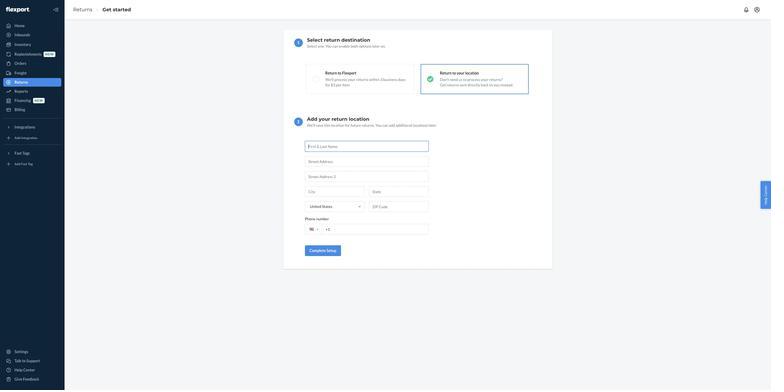 Task type: locate. For each thing, give the bounding box(es) containing it.
days
[[398, 77, 406, 82]]

1 vertical spatial returns
[[15, 80, 28, 85]]

talk to support button
[[3, 357, 61, 365]]

returns up reports
[[15, 80, 28, 85]]

0 vertical spatial we'll
[[325, 77, 334, 82]]

1 horizontal spatial location
[[349, 116, 370, 122]]

0 horizontal spatial can
[[333, 44, 338, 48]]

1 horizontal spatial we'll
[[325, 77, 334, 82]]

1 vertical spatial help center
[[15, 368, 35, 372]]

you right one.
[[326, 44, 332, 48]]

1 horizontal spatial process
[[468, 77, 480, 82]]

financing
[[15, 98, 31, 103]]

both
[[351, 44, 359, 48]]

help center
[[764, 185, 769, 205], [15, 368, 35, 372]]

1 horizontal spatial returns
[[73, 7, 92, 13]]

we'll inside add your return location we'll save this location for future returns. you can add additional locations later.
[[307, 123, 316, 128]]

1 vertical spatial can
[[383, 123, 388, 128]]

fast left the tag
[[21, 162, 27, 166]]

can
[[333, 44, 338, 48], [383, 123, 388, 128]]

returns right close navigation image
[[73, 7, 92, 13]]

0 vertical spatial add
[[307, 116, 318, 122]]

check circle image
[[427, 76, 434, 82]]

0 horizontal spatial returns
[[15, 80, 28, 85]]

business
[[383, 77, 397, 82]]

breadcrumbs navigation
[[69, 2, 135, 18]]

settings link
[[3, 348, 61, 356]]

can left enable
[[333, 44, 338, 48]]

billing link
[[3, 105, 61, 114]]

0 horizontal spatial new
[[35, 99, 43, 103]]

select left one.
[[307, 44, 317, 48]]

return inside 'return to flexport we'll process your returns within 3 business days for $3 per item'
[[325, 71, 337, 75]]

location up directly
[[465, 71, 479, 75]]

1 horizontal spatial for
[[345, 123, 350, 128]]

we'll left save
[[307, 123, 316, 128]]

2 vertical spatial location
[[331, 123, 344, 128]]

1 horizontal spatial help center
[[764, 185, 769, 205]]

reports
[[15, 89, 28, 94]]

add for your
[[307, 116, 318, 122]]

1 vertical spatial help
[[15, 368, 23, 372]]

0 horizontal spatial returns
[[356, 77, 369, 82]]

flexport
[[342, 71, 357, 75]]

new
[[45, 52, 54, 56], [35, 99, 43, 103]]

return up the $3
[[325, 71, 337, 75]]

returns link down freight link
[[3, 78, 61, 87]]

number
[[316, 217, 329, 221]]

1 horizontal spatial you
[[376, 123, 382, 128]]

get left started
[[103, 7, 111, 13]]

we'll
[[325, 77, 334, 82], [307, 123, 316, 128]]

talk to support
[[15, 359, 40, 363]]

1 horizontal spatial returns
[[447, 83, 459, 87]]

State text field
[[369, 186, 429, 197]]

1 horizontal spatial return
[[440, 71, 452, 75]]

1 horizontal spatial get
[[440, 83, 446, 87]]

your up this
[[319, 116, 330, 122]]

1 horizontal spatial help
[[764, 197, 769, 205]]

your down flexport
[[348, 77, 356, 82]]

to right talk at bottom left
[[22, 359, 26, 363]]

within
[[369, 77, 380, 82]]

0 horizontal spatial location
[[331, 123, 344, 128]]

inbounds
[[15, 33, 30, 37]]

return for process
[[325, 71, 337, 75]]

per
[[336, 83, 342, 87]]

returns left within
[[356, 77, 369, 82]]

returns
[[73, 7, 92, 13], [15, 80, 28, 85]]

0 horizontal spatial help
[[15, 368, 23, 372]]

flexport logo image
[[6, 7, 30, 12]]

return
[[325, 71, 337, 75], [440, 71, 452, 75]]

add integration
[[15, 136, 37, 140]]

First & Last Name text field
[[305, 141, 429, 152]]

process up directly
[[468, 77, 480, 82]]

to up need at the right top of the page
[[453, 71, 456, 75]]

add down fast tags
[[15, 162, 21, 166]]

billing
[[15, 107, 25, 112]]

1 vertical spatial returns link
[[3, 78, 61, 87]]

inventory
[[15, 42, 31, 47]]

integrations
[[15, 125, 35, 129]]

0 horizontal spatial help center
[[15, 368, 35, 372]]

we'll up the $3
[[325, 77, 334, 82]]

returns down need at the right top of the page
[[447, 83, 459, 87]]

location inside the return to your location don't need us to process your returns? get returns sent directly back to you instead.
[[465, 71, 479, 75]]

new up orders link
[[45, 52, 54, 56]]

feedback
[[23, 377, 39, 382]]

0 horizontal spatial get
[[103, 7, 111, 13]]

location up future
[[349, 116, 370, 122]]

later.
[[429, 123, 437, 128]]

1 vertical spatial location
[[349, 116, 370, 122]]

settings
[[15, 350, 28, 354]]

save
[[316, 123, 324, 128]]

0 vertical spatial can
[[333, 44, 338, 48]]

for left the $3
[[325, 83, 330, 87]]

2 return from the left
[[440, 71, 452, 75]]

you right returns.
[[376, 123, 382, 128]]

1 vertical spatial get
[[440, 83, 446, 87]]

your inside 'return to flexport we'll process your returns within 3 business days for $3 per item'
[[348, 77, 356, 82]]

1 vertical spatial we'll
[[307, 123, 316, 128]]

returns
[[356, 77, 369, 82], [447, 83, 459, 87]]

add fast tag link
[[3, 160, 61, 168]]

0 horizontal spatial returns link
[[3, 78, 61, 87]]

return
[[324, 37, 340, 43], [332, 116, 348, 122]]

for
[[325, 83, 330, 87], [345, 123, 350, 128]]

help center inside 'link'
[[15, 368, 35, 372]]

0 horizontal spatial return
[[325, 71, 337, 75]]

location for return to your location
[[465, 71, 479, 75]]

returns inside breadcrumbs navigation
[[73, 7, 92, 13]]

0 vertical spatial center
[[764, 185, 769, 196]]

1 vertical spatial add
[[15, 136, 21, 140]]

0 vertical spatial returns
[[356, 77, 369, 82]]

new for financing
[[35, 99, 43, 103]]

freight
[[15, 71, 27, 75]]

add
[[307, 116, 318, 122], [15, 136, 21, 140], [15, 162, 21, 166]]

2
[[297, 119, 300, 124]]

started
[[113, 7, 131, 13]]

1 return from the left
[[325, 71, 337, 75]]

0 vertical spatial you
[[326, 44, 332, 48]]

add integration link
[[3, 134, 61, 142]]

1 process from the left
[[335, 77, 347, 82]]

0 vertical spatial fast
[[15, 151, 22, 156]]

reports link
[[3, 87, 61, 96]]

to inside talk to support button
[[22, 359, 26, 363]]

0 horizontal spatial you
[[326, 44, 332, 48]]

0 vertical spatial new
[[45, 52, 54, 56]]

1
[[297, 40, 300, 45]]

return to your location don't need us to process your returns? get returns sent directly back to you instead.
[[440, 71, 514, 87]]

give feedback
[[15, 377, 39, 382]]

your inside add your return location we'll save this location for future returns. you can add additional locations later.
[[319, 116, 330, 122]]

Street Address 2 text field
[[305, 171, 429, 182]]

2 vertical spatial add
[[15, 162, 21, 166]]

get
[[103, 7, 111, 13], [440, 83, 446, 87]]

1 vertical spatial for
[[345, 123, 350, 128]]

0 vertical spatial help
[[764, 197, 769, 205]]

home link
[[3, 22, 61, 30]]

0 vertical spatial return
[[324, 37, 340, 43]]

1 horizontal spatial new
[[45, 52, 54, 56]]

2 process from the left
[[468, 77, 480, 82]]

fast left tags
[[15, 151, 22, 156]]

for left future
[[345, 123, 350, 128]]

0 horizontal spatial we'll
[[307, 123, 316, 128]]

you inside select return destination select one. you can enable both options later on.
[[326, 44, 332, 48]]

1 vertical spatial you
[[376, 123, 382, 128]]

can left add
[[383, 123, 388, 128]]

0 vertical spatial select
[[307, 37, 323, 43]]

you inside add your return location we'll save this location for future returns. you can add additional locations later.
[[376, 123, 382, 128]]

0 vertical spatial location
[[465, 71, 479, 75]]

new for replenishments
[[45, 52, 54, 56]]

enable
[[339, 44, 350, 48]]

get down don't
[[440, 83, 446, 87]]

return up don't
[[440, 71, 452, 75]]

select up one.
[[307, 37, 323, 43]]

0 horizontal spatial process
[[335, 77, 347, 82]]

0 horizontal spatial for
[[325, 83, 330, 87]]

to for support
[[22, 359, 26, 363]]

center
[[764, 185, 769, 196], [23, 368, 35, 372]]

0 vertical spatial for
[[325, 83, 330, 87]]

help
[[764, 197, 769, 205], [15, 368, 23, 372]]

give feedback button
[[3, 375, 61, 384]]

1 vertical spatial select
[[307, 44, 317, 48]]

inbounds link
[[3, 31, 61, 39]]

united states: + 1 image
[[317, 229, 318, 230]]

add left integration
[[15, 136, 21, 140]]

1 horizontal spatial can
[[383, 123, 388, 128]]

1 vertical spatial return
[[332, 116, 348, 122]]

0 vertical spatial returns
[[73, 7, 92, 13]]

process up per
[[335, 77, 347, 82]]

returns link right close navigation image
[[73, 7, 92, 13]]

for inside add your return location we'll save this location for future returns. you can add additional locations later.
[[345, 123, 350, 128]]

location
[[465, 71, 479, 75], [349, 116, 370, 122], [331, 123, 344, 128]]

item
[[342, 83, 350, 87]]

1 vertical spatial center
[[23, 368, 35, 372]]

location right this
[[331, 123, 344, 128]]

to left flexport
[[338, 71, 342, 75]]

select
[[307, 37, 323, 43], [307, 44, 317, 48]]

1 horizontal spatial returns link
[[73, 7, 92, 13]]

phone
[[305, 217, 316, 221]]

new down reports link
[[35, 99, 43, 103]]

1 horizontal spatial center
[[764, 185, 769, 196]]

to for flexport
[[338, 71, 342, 75]]

0 vertical spatial help center
[[764, 185, 769, 205]]

process
[[335, 77, 347, 82], [468, 77, 480, 82]]

0 horizontal spatial center
[[23, 368, 35, 372]]

help center inside button
[[764, 185, 769, 205]]

return inside the return to your location don't need us to process your returns? get returns sent directly back to you instead.
[[440, 71, 452, 75]]

get inside the return to your location don't need us to process your returns? get returns sent directly back to you instead.
[[440, 83, 446, 87]]

2 horizontal spatial location
[[465, 71, 479, 75]]

return inside add your return location we'll save this location for future returns. you can add additional locations later.
[[332, 116, 348, 122]]

help center button
[[761, 181, 772, 209]]

1 vertical spatial new
[[35, 99, 43, 103]]

add your return location we'll save this location for future returns. you can add additional locations later.
[[307, 116, 437, 128]]

complete setup
[[310, 248, 337, 253]]

center inside button
[[764, 185, 769, 196]]

add inside add your return location we'll save this location for future returns. you can add additional locations later.
[[307, 116, 318, 122]]

to inside 'return to flexport we'll process your returns within 3 business days for $3 per item'
[[338, 71, 342, 75]]

to for your
[[453, 71, 456, 75]]

add up save
[[307, 116, 318, 122]]

1 vertical spatial returns
[[447, 83, 459, 87]]

fast
[[15, 151, 22, 156], [21, 162, 27, 166]]

0 vertical spatial get
[[103, 7, 111, 13]]

returns inside 'return to flexport we'll process your returns within 3 business days for $3 per item'
[[356, 77, 369, 82]]

on.
[[381, 44, 386, 48]]

to
[[338, 71, 342, 75], [453, 71, 456, 75], [463, 77, 467, 82], [490, 83, 493, 87], [22, 359, 26, 363]]

center inside 'link'
[[23, 368, 35, 372]]



Task type: describe. For each thing, give the bounding box(es) containing it.
one.
[[318, 44, 325, 48]]

open notifications image
[[744, 6, 750, 13]]

complete
[[310, 248, 326, 253]]

later
[[372, 44, 380, 48]]

return to flexport we'll process your returns within 3 business days for $3 per item
[[325, 71, 406, 87]]

need
[[450, 77, 458, 82]]

Street Address text field
[[305, 156, 429, 167]]

states
[[322, 204, 333, 209]]

add for fast
[[15, 162, 21, 166]]

setup
[[327, 248, 337, 253]]

united states
[[310, 204, 333, 209]]

get started link
[[103, 7, 131, 13]]

don't
[[440, 77, 449, 82]]

fast tags button
[[3, 149, 61, 158]]

tags
[[22, 151, 30, 156]]

us
[[459, 77, 463, 82]]

instead.
[[501, 83, 514, 87]]

fast tags
[[15, 151, 30, 156]]

returns inside the return to your location don't need us to process your returns? get returns sent directly back to you instead.
[[447, 83, 459, 87]]

1 (702) 123-4567 telephone field
[[305, 224, 429, 235]]

fast inside dropdown button
[[15, 151, 22, 156]]

help center link
[[3, 366, 61, 375]]

help inside button
[[764, 197, 769, 205]]

tag
[[28, 162, 33, 166]]

can inside add your return location we'll save this location for future returns. you can add additional locations later.
[[383, 123, 388, 128]]

phone number
[[305, 217, 329, 221]]

process inside 'return to flexport we'll process your returns within 3 business days for $3 per item'
[[335, 77, 347, 82]]

1 select from the top
[[307, 37, 323, 43]]

add fast tag
[[15, 162, 33, 166]]

can inside select return destination select one. you can enable both options later on.
[[333, 44, 338, 48]]

close navigation image
[[53, 6, 59, 13]]

future
[[351, 123, 361, 128]]

locations
[[413, 123, 428, 128]]

get started
[[103, 7, 131, 13]]

give
[[15, 377, 22, 382]]

your up the back
[[481, 77, 489, 82]]

for inside 'return to flexport we'll process your returns within 3 business days for $3 per item'
[[325, 83, 330, 87]]

your up 'us'
[[457, 71, 465, 75]]

back
[[481, 83, 489, 87]]

process inside the return to your location don't need us to process your returns? get returns sent directly back to you instead.
[[468, 77, 480, 82]]

1 vertical spatial fast
[[21, 162, 27, 166]]

City text field
[[305, 186, 365, 197]]

get inside breadcrumbs navigation
[[103, 7, 111, 13]]

3
[[380, 77, 383, 82]]

return inside select return destination select one. you can enable both options later on.
[[324, 37, 340, 43]]

complete setup button
[[305, 245, 341, 256]]

select return destination select one. you can enable both options later on.
[[307, 37, 386, 48]]

this
[[324, 123, 330, 128]]

ZIP Code text field
[[369, 201, 429, 212]]

0 vertical spatial returns link
[[73, 7, 92, 13]]

help inside 'link'
[[15, 368, 23, 372]]

open account menu image
[[754, 6, 761, 13]]

returns.
[[362, 123, 375, 128]]

support
[[26, 359, 40, 363]]

2 select from the top
[[307, 44, 317, 48]]

directly
[[468, 83, 480, 87]]

returns?
[[489, 77, 503, 82]]

inventory link
[[3, 40, 61, 49]]

replenishments
[[15, 52, 42, 57]]

$3
[[331, 83, 335, 87]]

home
[[15, 23, 25, 28]]

you
[[494, 83, 500, 87]]

united
[[310, 204, 321, 209]]

location for add your return location
[[349, 116, 370, 122]]

return for don't
[[440, 71, 452, 75]]

freight link
[[3, 69, 61, 78]]

to right 'us'
[[463, 77, 467, 82]]

we'll inside 'return to flexport we'll process your returns within 3 business days for $3 per item'
[[325, 77, 334, 82]]

orders link
[[3, 59, 61, 68]]

add for integration
[[15, 136, 21, 140]]

to left 'you'
[[490, 83, 493, 87]]

talk
[[15, 359, 21, 363]]

destination
[[342, 37, 371, 43]]

orders
[[15, 61, 26, 66]]

add
[[389, 123, 395, 128]]

additional
[[396, 123, 413, 128]]

integrations button
[[3, 123, 61, 132]]

sent
[[460, 83, 467, 87]]

returns inside returns link
[[15, 80, 28, 85]]

integration
[[21, 136, 37, 140]]

options
[[359, 44, 372, 48]]



Task type: vqa. For each thing, say whether or not it's contained in the screenshot.
the "SKU"
no



